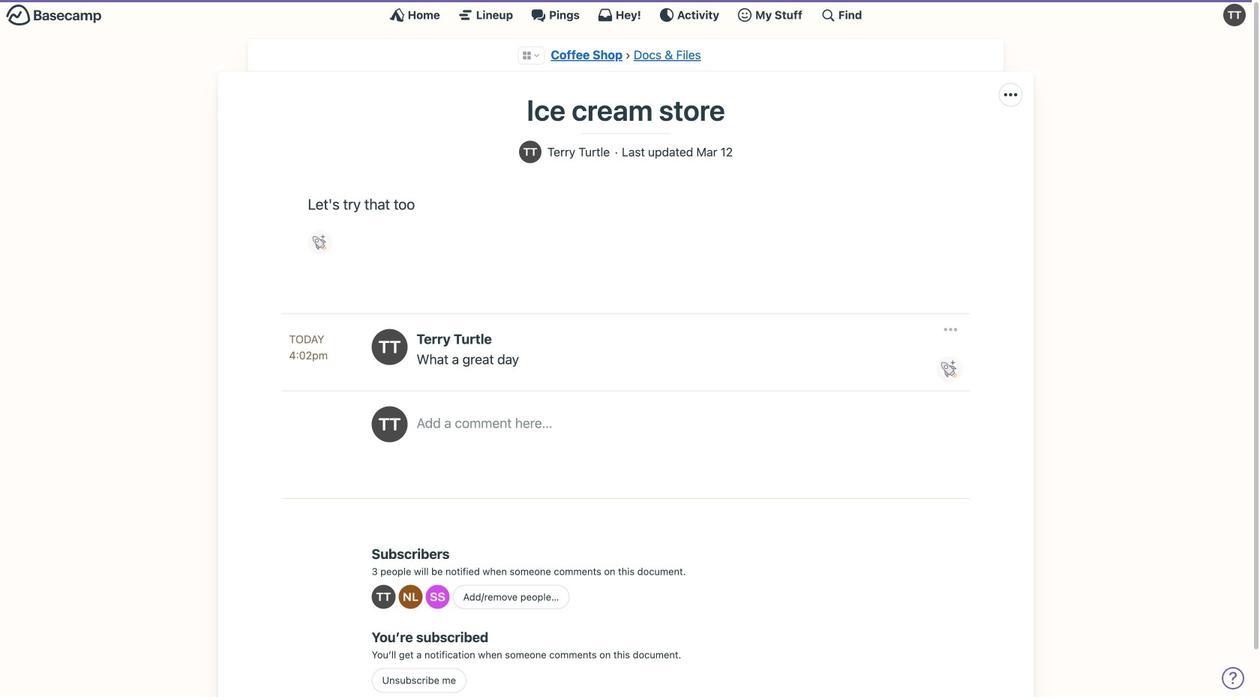 Task type: vqa. For each thing, say whether or not it's contained in the screenshot.
See
no



Task type: describe. For each thing, give the bounding box(es) containing it.
today element
[[289, 331, 324, 347]]

main element
[[0, 0, 1252, 29]]

1 terry turtle image from the top
[[372, 329, 408, 365]]

terry turtle image inside "main" "element"
[[1224, 4, 1246, 26]]

sarah silvers image
[[426, 585, 450, 609]]

2 vertical spatial terry turtle image
[[372, 585, 396, 609]]



Task type: locate. For each thing, give the bounding box(es) containing it.
4:02pm element
[[289, 349, 328, 362]]

0 vertical spatial terry turtle image
[[372, 329, 408, 365]]

1 vertical spatial terry turtle image
[[519, 141, 542, 163]]

natalie lubich image
[[399, 585, 423, 609]]

switch accounts image
[[6, 4, 102, 27]]

0 horizontal spatial terry turtle image
[[372, 585, 396, 609]]

2 terry turtle image from the top
[[372, 406, 408, 442]]

1 vertical spatial terry turtle image
[[372, 406, 408, 442]]

1 horizontal spatial terry turtle image
[[519, 141, 542, 163]]

2 horizontal spatial terry turtle image
[[1224, 4, 1246, 26]]

0 vertical spatial terry turtle image
[[1224, 4, 1246, 26]]

keyboard shortcut: ⌘ + / image
[[821, 8, 836, 23]]

mar 12 element
[[697, 145, 733, 159]]

terry turtle image
[[372, 329, 408, 365], [372, 406, 408, 442]]

terry turtle image
[[1224, 4, 1246, 26], [519, 141, 542, 163], [372, 585, 396, 609]]



